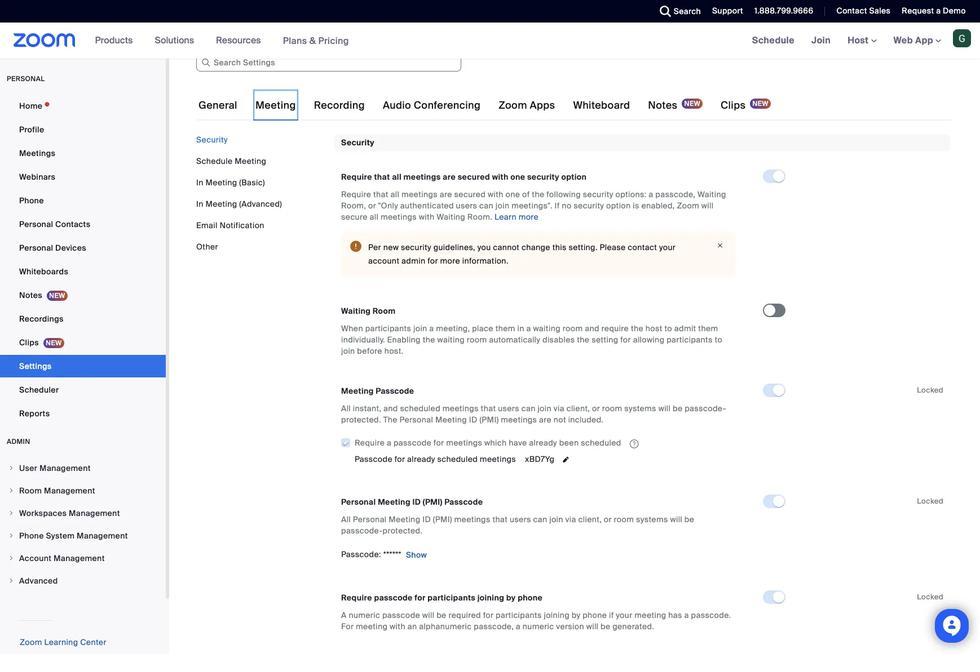 Task type: locate. For each thing, give the bounding box(es) containing it.
2 locked from the top
[[917, 497, 944, 507]]

4 right image from the top
[[8, 556, 15, 562]]

learning
[[44, 638, 78, 648]]

0 vertical spatial (pmi)
[[480, 415, 499, 425]]

1 vertical spatial zoom
[[677, 201, 699, 211]]

have
[[509, 438, 527, 449]]

in meeting (advanced)
[[196, 199, 282, 209]]

0 vertical spatial protected.
[[341, 415, 381, 425]]

1 horizontal spatial numeric
[[523, 622, 554, 632]]

phone
[[518, 593, 543, 604], [583, 611, 607, 621]]

management up phone system management menu item
[[69, 509, 120, 519]]

account management menu item
[[0, 548, 166, 570]]

personal devices link
[[0, 237, 166, 259]]

menu bar containing security
[[196, 134, 326, 253]]

0 horizontal spatial schedule
[[196, 156, 233, 166]]

join inside the all instant, and scheduled meetings that users can join via client, or room systems will be passcode- protected. the personal meeting id (pmi) meetings are not included.
[[538, 404, 552, 414]]

waiting down authenticated
[[437, 212, 465, 222]]

2 vertical spatial passcode
[[382, 611, 420, 621]]

contact sales link
[[828, 0, 894, 23], [837, 6, 891, 16]]

numeric up for
[[349, 611, 380, 621]]

a
[[936, 6, 941, 16], [649, 190, 653, 200], [429, 324, 434, 334], [526, 324, 531, 334], [387, 438, 392, 449], [684, 611, 689, 621], [516, 622, 521, 632]]

passcode:
[[341, 550, 381, 560]]

room inside the all instant, and scheduled meetings that users can join via client, or room systems will be passcode- protected. the personal meeting id (pmi) meetings are not included.
[[602, 404, 622, 414]]

1 horizontal spatial and
[[585, 324, 599, 334]]

phone left if
[[583, 611, 607, 621]]

security inside menu bar
[[196, 135, 228, 145]]

the
[[383, 415, 397, 425]]

0 horizontal spatial phone
[[518, 593, 543, 604]]

notes inside tabs of my account settings page tab list
[[648, 99, 678, 112]]

right image left account
[[8, 556, 15, 562]]

1 vertical spatial are
[[440, 190, 452, 200]]

1 horizontal spatial phone
[[583, 611, 607, 621]]

1 right image from the top
[[8, 465, 15, 472]]

1 vertical spatial schedule
[[196, 156, 233, 166]]

numeric left version
[[523, 622, 554, 632]]

2 horizontal spatial id
[[469, 415, 478, 425]]

0 horizontal spatial by
[[506, 593, 516, 604]]

1 vertical spatial room
[[19, 486, 42, 496]]

(pmi) up require a passcode for meetings which have already been scheduled
[[480, 415, 499, 425]]

zoom inside tabs of my account settings page tab list
[[499, 99, 527, 112]]

1 vertical spatial passcode-
[[341, 526, 383, 536]]

for inside 'a numeric passcode will be required for participants joining by phone if your meeting has a passcode. for meeting with an alphanumeric passcode, a numeric version will be generated.'
[[483, 611, 494, 621]]

3 right image from the top
[[8, 533, 15, 540]]

1 locked from the top
[[917, 386, 944, 396]]

notes link
[[0, 284, 166, 307]]

id inside all personal meeting id (pmi) meetings that users can join via client, or room systems will be passcode-protected.
[[422, 515, 431, 525]]

passcode, inside the require that all meetings are secured with one of the following security options: a passcode, waiting room, or "only authenticated users can join meetings". if no security option is enabled, zoom will secure all meetings with waiting room.
[[656, 190, 695, 200]]

already up the xbd7yg
[[529, 438, 557, 449]]

already inside application
[[529, 438, 557, 449]]

management up "workspaces management"
[[44, 486, 95, 496]]

more down meetings". at top
[[519, 212, 539, 222]]

1 horizontal spatial or
[[592, 404, 600, 414]]

passcode down passcode for already scheduled meetings
[[445, 498, 483, 508]]

one left of in the top right of the page
[[506, 190, 520, 200]]

room
[[563, 324, 583, 334], [467, 335, 487, 345], [602, 404, 622, 414], [614, 515, 634, 525]]

joining up version
[[544, 611, 570, 621]]

host.
[[384, 347, 403, 357]]

and up setting
[[585, 324, 599, 334]]

a
[[341, 611, 347, 621]]

0 vertical spatial phone
[[19, 196, 44, 206]]

profile picture image
[[953, 29, 971, 47]]

locked for be
[[917, 497, 944, 507]]

0 horizontal spatial or
[[368, 201, 376, 211]]

schedule down the 1.888.799.9666
[[752, 34, 795, 46]]

that inside the all instant, and scheduled meetings that users can join via client, or room systems will be passcode- protected. the personal meeting id (pmi) meetings are not included.
[[481, 404, 496, 414]]

passcode, up "enabled,"
[[656, 190, 695, 200]]

1 vertical spatial waiting
[[437, 335, 465, 345]]

all up passcode:
[[341, 515, 351, 525]]

phone up account
[[19, 531, 44, 541]]

1 vertical spatial one
[[506, 190, 520, 200]]

security inside per new security guidelines, you cannot change this setting. please contact your account admin for more information.
[[401, 243, 431, 253]]

one up of in the top right of the page
[[511, 172, 525, 182]]

personal inside the all instant, and scheduled meetings that users can join via client, or room systems will be passcode- protected. the personal meeting id (pmi) meetings are not included.
[[400, 415, 433, 425]]

meetings
[[404, 172, 441, 182], [402, 190, 438, 200], [381, 212, 417, 222], [443, 404, 479, 414], [501, 415, 537, 425], [446, 438, 482, 449], [480, 455, 516, 465], [454, 515, 490, 525]]

0 vertical spatial more
[[519, 212, 539, 222]]

right image left user
[[8, 465, 15, 472]]

0 horizontal spatial protected.
[[341, 415, 381, 425]]

when
[[341, 324, 363, 334]]

2 vertical spatial can
[[533, 515, 547, 525]]

by up version
[[572, 611, 581, 621]]

secured inside the require that all meetings are secured with one of the following security options: a passcode, waiting room, or "only authenticated users can join meetings". if no security option is enabled, zoom will secure all meetings with waiting room.
[[454, 190, 486, 200]]

phone inside 'a numeric passcode will be required for participants joining by phone if your meeting has a passcode. for meeting with an alphanumeric passcode, a numeric version will be generated.'
[[583, 611, 607, 621]]

a up "enabled,"
[[649, 190, 653, 200]]

0 vertical spatial are
[[443, 172, 456, 182]]

room up enabling
[[373, 306, 396, 317]]

phone inside menu item
[[19, 531, 44, 541]]

user management menu item
[[0, 458, 166, 479]]

by inside 'a numeric passcode will be required for participants joining by phone if your meeting has a passcode. for meeting with an alphanumeric passcode, a numeric version will be generated.'
[[572, 611, 581, 621]]

0 vertical spatial option
[[561, 172, 587, 182]]

all inside all personal meeting id (pmi) meetings that users can join via client, or room systems will be passcode-protected.
[[341, 515, 351, 525]]

that
[[374, 172, 390, 182], [373, 190, 388, 200], [481, 404, 496, 414], [493, 515, 508, 525]]

phone for phone
[[19, 196, 44, 206]]

secured for of
[[454, 190, 486, 200]]

menu bar
[[196, 134, 326, 253]]

schedule down security "link"
[[196, 156, 233, 166]]

the right of in the top right of the page
[[532, 190, 545, 200]]

2 horizontal spatial or
[[604, 515, 612, 525]]

all
[[392, 172, 402, 182], [391, 190, 399, 200], [370, 212, 379, 222]]

2 right image from the top
[[8, 578, 15, 585]]

host button
[[848, 34, 877, 46]]

1 horizontal spatial id
[[422, 515, 431, 525]]

management down workspaces management menu item
[[77, 531, 128, 541]]

for up passcode for already scheduled meetings
[[434, 438, 444, 449]]

1 horizontal spatial meeting
[[635, 611, 666, 621]]

your inside per new security guidelines, you cannot change this setting. please contact your account admin for more information.
[[659, 243, 676, 253]]

automatically
[[489, 335, 540, 345]]

protected. down instant, on the bottom
[[341, 415, 381, 425]]

0 horizontal spatial security
[[196, 135, 228, 145]]

setting.
[[569, 243, 598, 253]]

id up require a passcode for meetings which have already been scheduled
[[469, 415, 478, 425]]

security down recording
[[341, 138, 374, 148]]

0 horizontal spatial already
[[407, 455, 435, 465]]

0 vertical spatial all
[[341, 404, 351, 414]]

meetings navigation
[[744, 23, 980, 59]]

scheduled for passcode for already scheduled meetings
[[437, 455, 478, 465]]

setting
[[592, 335, 618, 345]]

advanced
[[19, 576, 58, 587]]

0 vertical spatial passcode,
[[656, 190, 695, 200]]

0 vertical spatial passcode
[[394, 438, 432, 449]]

0 vertical spatial secured
[[458, 172, 490, 182]]

option up 'following'
[[561, 172, 587, 182]]

room down user
[[19, 486, 42, 496]]

1 vertical spatial and
[[384, 404, 398, 414]]

require for require a passcode for meetings which have already been scheduled
[[355, 438, 385, 449]]

a down "the"
[[387, 438, 392, 449]]

1 horizontal spatial notes
[[648, 99, 678, 112]]

waiting up disables
[[533, 324, 561, 334]]

id
[[469, 415, 478, 425], [413, 498, 421, 508], [422, 515, 431, 525]]

2 horizontal spatial waiting
[[698, 190, 726, 200]]

for right admin
[[428, 256, 438, 266]]

1 right image from the top
[[8, 510, 15, 517]]

to
[[665, 324, 672, 334], [715, 335, 723, 345]]

learn more about require a passcode for meetings which have already been scheduled image
[[626, 439, 642, 449]]

0 vertical spatial one
[[511, 172, 525, 182]]

0 vertical spatial users
[[456, 201, 477, 211]]

protected. inside the all instant, and scheduled meetings that users can join via client, or room systems will be passcode- protected. the personal meeting id (pmi) meetings are not included.
[[341, 415, 381, 425]]

users inside the all instant, and scheduled meetings that users can join via client, or room systems will be passcode- protected. the personal meeting id (pmi) meetings are not included.
[[498, 404, 519, 414]]

1 vertical spatial passcode,
[[474, 622, 514, 632]]

participants up enabling
[[365, 324, 411, 334]]

them right admit
[[698, 324, 718, 334]]

right image inside room management menu item
[[8, 488, 15, 495]]

1 horizontal spatial to
[[715, 335, 723, 345]]

zoom
[[499, 99, 527, 112], [677, 201, 699, 211], [20, 638, 42, 648]]

advanced menu item
[[0, 571, 166, 592]]

0 horizontal spatial them
[[496, 324, 515, 334]]

(basic)
[[239, 178, 265, 188]]

for
[[428, 256, 438, 266], [621, 335, 631, 345], [434, 438, 444, 449], [395, 455, 405, 465], [415, 593, 426, 604], [483, 611, 494, 621]]

0 horizontal spatial and
[[384, 404, 398, 414]]

admin
[[7, 438, 30, 447]]

1 vertical spatial systems
[[636, 515, 668, 525]]

1 vertical spatial in
[[196, 199, 203, 209]]

passcode up "the"
[[376, 387, 414, 397]]

zoom left learning
[[20, 638, 42, 648]]

meetings inside application
[[446, 438, 482, 449]]

0 horizontal spatial waiting
[[437, 335, 465, 345]]

0 horizontal spatial passcode,
[[474, 622, 514, 632]]

passcode, down required
[[474, 622, 514, 632]]

systems inside all personal meeting id (pmi) meetings that users can join via client, or room systems will be passcode-protected.
[[636, 515, 668, 525]]

right image left the system
[[8, 533, 15, 540]]

participants down admit
[[667, 335, 713, 345]]

id down passcode for already scheduled meetings
[[413, 498, 421, 508]]

secure
[[341, 212, 368, 222]]

waiting down meeting,
[[437, 335, 465, 345]]

are for security
[[443, 172, 456, 182]]

0 vertical spatial numeric
[[349, 611, 380, 621]]

and up "the"
[[384, 404, 398, 414]]

right image for room management
[[8, 488, 15, 495]]

meeting,
[[436, 324, 470, 334]]

waiting
[[533, 324, 561, 334], [437, 335, 465, 345]]

app
[[915, 34, 933, 46]]

individually.
[[341, 335, 385, 345]]

enabled,
[[642, 201, 675, 211]]

your right if
[[616, 611, 633, 621]]

join link
[[803, 23, 839, 59]]

room management
[[19, 486, 95, 496]]

one for security
[[511, 172, 525, 182]]

1 vertical spatial secured
[[454, 190, 486, 200]]

your right contact
[[659, 243, 676, 253]]

security up admin
[[401, 243, 431, 253]]

schedule inside meetings navigation
[[752, 34, 795, 46]]

in meeting (basic)
[[196, 178, 265, 188]]

more down guidelines,
[[440, 256, 460, 266]]

0 vertical spatial phone
[[518, 593, 543, 604]]

web app
[[894, 34, 933, 46]]

meeting right for
[[356, 622, 388, 632]]

settings
[[19, 362, 52, 372]]

personal contacts link
[[0, 213, 166, 236]]

room inside menu item
[[19, 486, 42, 496]]

personal inside all personal meeting id (pmi) meetings that users can join via client, or room systems will be passcode-protected.
[[353, 515, 387, 525]]

right image left workspaces
[[8, 510, 15, 517]]

close image
[[713, 241, 727, 251]]

via inside the all instant, and scheduled meetings that users can join via client, or room systems will be passcode- protected. the personal meeting id (pmi) meetings are not included.
[[554, 404, 565, 414]]

recordings
[[19, 314, 64, 324]]

(pmi) inside the all instant, and scheduled meetings that users can join via client, or room systems will be passcode- protected. the personal meeting id (pmi) meetings are not included.
[[480, 415, 499, 425]]

workspaces management
[[19, 509, 120, 519]]

management up room management
[[40, 464, 91, 474]]

0 vertical spatial client,
[[567, 404, 590, 414]]

0 vertical spatial to
[[665, 324, 672, 334]]

center
[[80, 638, 106, 648]]

1 horizontal spatial joining
[[544, 611, 570, 621]]

0 vertical spatial schedule
[[752, 34, 795, 46]]

1 vertical spatial or
[[592, 404, 600, 414]]

right image left advanced
[[8, 578, 15, 585]]

them up automatically
[[496, 324, 515, 334]]

instant,
[[353, 404, 381, 414]]

0 vertical spatial passcode-
[[685, 404, 726, 414]]

plans & pricing link
[[283, 35, 349, 47], [283, 35, 349, 47]]

one for of
[[506, 190, 520, 200]]

2 vertical spatial passcode
[[445, 498, 483, 508]]

require for require that all meetings are secured with one security option
[[341, 172, 372, 182]]

participants inside 'a numeric passcode will be required for participants joining by phone if your meeting has a passcode. for meeting with an alphanumeric passcode, a numeric version will be generated.'
[[496, 611, 542, 621]]

scheduled down included. at the right of page
[[581, 438, 621, 449]]

meeting up generated.
[[635, 611, 666, 621]]

scheduled down require a passcode for meetings which have already been scheduled
[[437, 455, 478, 465]]

require inside require a passcode for meetings which have already been scheduled application
[[355, 438, 385, 449]]

can inside the require that all meetings are secured with one of the following security options: a passcode, waiting room, or "only authenticated users can join meetings". if no security option is enabled, zoom will secure all meetings with waiting room.
[[479, 201, 494, 211]]

1 horizontal spatial more
[[519, 212, 539, 222]]

require a passcode for meetings which have already been scheduled application
[[341, 435, 763, 451]]

a right has
[[684, 611, 689, 621]]

learn more
[[495, 212, 539, 222]]

1 horizontal spatial waiting
[[437, 212, 465, 222]]

passcode.
[[691, 611, 731, 621]]

web app button
[[894, 34, 941, 46]]

right image left room management
[[8, 488, 15, 495]]

for inside when participants join a meeting, place them in a waiting room and require the host to admit them individually. enabling the waiting room automatically disables the setting for allowing participants to join before host.
[[621, 335, 631, 345]]

passcode down "the"
[[355, 455, 393, 465]]

scheduler link
[[0, 379, 166, 402]]

a right in
[[526, 324, 531, 334]]

id down personal meeting id (pmi) passcode
[[422, 515, 431, 525]]

right image
[[8, 510, 15, 517], [8, 578, 15, 585]]

the inside the require that all meetings are secured with one of the following security options: a passcode, waiting room, or "only authenticated users can join meetings". if no security option is enabled, zoom will secure all meetings with waiting room.
[[532, 190, 545, 200]]

zoom logo image
[[14, 33, 75, 47]]

1 vertical spatial protected.
[[383, 526, 423, 536]]

Search Settings text field
[[196, 54, 461, 72]]

a left meeting,
[[429, 324, 434, 334]]

phone inside "personal menu" menu
[[19, 196, 44, 206]]

right image inside the account management menu item
[[8, 556, 15, 562]]

phone down webinars
[[19, 196, 44, 206]]

by up 'a numeric passcode will be required for participants joining by phone if your meeting has a passcode. for meeting with an alphanumeric passcode, a numeric version will be generated.'
[[506, 593, 516, 604]]

1 vertical spatial all
[[391, 190, 399, 200]]

waiting up close icon
[[698, 190, 726, 200]]

1 vertical spatial by
[[572, 611, 581, 621]]

1 horizontal spatial them
[[698, 324, 718, 334]]

right image inside user management menu item
[[8, 465, 15, 472]]

all left instant, on the bottom
[[341, 404, 351, 414]]

in down schedule meeting link
[[196, 178, 203, 188]]

2 all from the top
[[341, 515, 351, 525]]

0 vertical spatial and
[[585, 324, 599, 334]]

0 horizontal spatial clips
[[19, 338, 39, 348]]

client, inside the all instant, and scheduled meetings that users can join via client, or room systems will be passcode- protected. the personal meeting id (pmi) meetings are not included.
[[567, 404, 590, 414]]

1 vertical spatial client,
[[578, 515, 602, 525]]

passcode-
[[685, 404, 726, 414], [341, 526, 383, 536]]

zoom left apps
[[499, 99, 527, 112]]

admin menu menu
[[0, 458, 166, 593]]

(pmi) down passcode for already scheduled meetings
[[423, 498, 443, 508]]

right image inside phone system management menu item
[[8, 533, 15, 540]]

banner
[[0, 23, 980, 59]]

passcode inside 'a numeric passcode will be required for participants joining by phone if your meeting has a passcode. for meeting with an alphanumeric passcode, a numeric version will be generated.'
[[382, 611, 420, 621]]

1 vertical spatial users
[[498, 404, 519, 414]]

1 vertical spatial phone
[[19, 531, 44, 541]]

1 them from the left
[[496, 324, 515, 334]]

option down options:
[[606, 201, 631, 211]]

options:
[[616, 190, 647, 200]]

scheduled inside the all instant, and scheduled meetings that users can join via client, or room systems will be passcode- protected. the personal meeting id (pmi) meetings are not included.
[[400, 404, 440, 414]]

secured up room.
[[458, 172, 490, 182]]

email
[[196, 221, 218, 231]]

2 vertical spatial locked
[[917, 593, 944, 602]]

0 vertical spatial waiting
[[533, 324, 561, 334]]

joining up required
[[478, 593, 504, 604]]

1 phone from the top
[[19, 196, 44, 206]]

0 vertical spatial in
[[196, 178, 203, 188]]

systems
[[624, 404, 656, 414], [636, 515, 668, 525]]

personal for meeting
[[341, 498, 376, 508]]

2 right image from the top
[[8, 488, 15, 495]]

protected. inside all personal meeting id (pmi) meetings that users can join via client, or room systems will be passcode-protected.
[[383, 526, 423, 536]]

0 vertical spatial clips
[[721, 99, 746, 112]]

1 vertical spatial via
[[565, 515, 576, 525]]

schedule inside menu bar
[[196, 156, 233, 166]]

security up schedule meeting link
[[196, 135, 228, 145]]

notes
[[648, 99, 678, 112], [19, 290, 42, 301]]

edit password for meetings which have already been scheduled image
[[559, 455, 573, 466]]

users inside all personal meeting id (pmi) meetings that users can join via client, or room systems will be passcode-protected.
[[510, 515, 531, 525]]

right image inside advanced menu item
[[8, 578, 15, 585]]

passcode- inside all personal meeting id (pmi) meetings that users can join via client, or room systems will be passcode-protected.
[[341, 526, 383, 536]]

2 phone from the top
[[19, 531, 44, 541]]

protected. up ******
[[383, 526, 423, 536]]

a inside application
[[387, 438, 392, 449]]

0 horizontal spatial numeric
[[349, 611, 380, 621]]

1 horizontal spatial option
[[606, 201, 631, 211]]

workspaces management menu item
[[0, 503, 166, 524]]

or inside the all instant, and scheduled meetings that users can join via client, or room systems will be passcode- protected. the personal meeting id (pmi) meetings are not included.
[[592, 404, 600, 414]]

0 vertical spatial can
[[479, 201, 494, 211]]

zoom right "enabled,"
[[677, 201, 699, 211]]

secured down require that all meetings are secured with one security option
[[454, 190, 486, 200]]

waiting up when
[[341, 306, 371, 317]]

right image
[[8, 465, 15, 472], [8, 488, 15, 495], [8, 533, 15, 540], [8, 556, 15, 562]]

2 vertical spatial scheduled
[[437, 455, 478, 465]]

are inside the all instant, and scheduled meetings that users can join via client, or room systems will be passcode- protected. the personal meeting id (pmi) meetings are not included.
[[539, 415, 552, 425]]

no
[[562, 201, 572, 211]]

included.
[[568, 415, 604, 425]]

1 vertical spatial your
[[616, 611, 633, 621]]

phone up 'a numeric passcode will be required for participants joining by phone if your meeting has a passcode. for meeting with an alphanumeric passcode, a numeric version will be generated.'
[[518, 593, 543, 604]]

1 horizontal spatial schedule
[[752, 34, 795, 46]]

1 horizontal spatial clips
[[721, 99, 746, 112]]

participants right required
[[496, 611, 542, 621]]

users inside the require that all meetings are secured with one of the following security options: a passcode, waiting room, or "only authenticated users can join meetings". if no security option is enabled, zoom will secure all meetings with waiting room.
[[456, 201, 477, 211]]

0 horizontal spatial option
[[561, 172, 587, 182]]

1 vertical spatial phone
[[583, 611, 607, 621]]

for down require
[[621, 335, 631, 345]]

notes inside "personal menu" menu
[[19, 290, 42, 301]]

are inside the require that all meetings are secured with one of the following security options: a passcode, waiting room, or "only authenticated users can join meetings". if no security option is enabled, zoom will secure all meetings with waiting room.
[[440, 190, 452, 200]]

right image for phone system management
[[8, 533, 15, 540]]

0 horizontal spatial joining
[[478, 593, 504, 604]]

be
[[673, 404, 683, 414], [685, 515, 694, 525], [437, 611, 446, 621], [601, 622, 611, 632]]

scheduled down meeting passcode
[[400, 404, 440, 414]]

1 horizontal spatial waiting
[[533, 324, 561, 334]]

0 vertical spatial already
[[529, 438, 557, 449]]

for right required
[[483, 611, 494, 621]]

1 horizontal spatial passcode-
[[685, 404, 726, 414]]

user management
[[19, 464, 91, 474]]

(pmi) down personal meeting id (pmi) passcode
[[433, 515, 452, 525]]

the up allowing
[[631, 324, 644, 334]]

in up email
[[196, 199, 203, 209]]

admin
[[402, 256, 425, 266]]

0 vertical spatial systems
[[624, 404, 656, 414]]

search button
[[651, 0, 704, 23]]

right image inside workspaces management menu item
[[8, 510, 15, 517]]

can inside the all instant, and scheduled meetings that users can join via client, or room systems will be passcode- protected. the personal meeting id (pmi) meetings are not included.
[[522, 404, 536, 414]]

that inside the require that all meetings are secured with one of the following security options: a passcode, waiting room, or "only authenticated users can join meetings". if no security option is enabled, zoom will secure all meetings with waiting room.
[[373, 190, 388, 200]]

schedule for schedule
[[752, 34, 795, 46]]

meetings".
[[512, 201, 553, 211]]

2 vertical spatial or
[[604, 515, 612, 525]]

show
[[406, 551, 427, 561]]

management for user management
[[40, 464, 91, 474]]

1 horizontal spatial your
[[659, 243, 676, 253]]

3 locked from the top
[[917, 593, 944, 602]]

one inside the require that all meetings are secured with one of the following security options: a passcode, waiting room, or "only authenticated users can join meetings". if no security option is enabled, zoom will secure all meetings with waiting room.
[[506, 190, 520, 200]]

scheduled
[[400, 404, 440, 414], [581, 438, 621, 449], [437, 455, 478, 465]]

management down phone system management menu item
[[54, 554, 105, 564]]

phone system management
[[19, 531, 128, 541]]

right image for workspaces management
[[8, 510, 15, 517]]

the
[[532, 190, 545, 200], [631, 324, 644, 334], [423, 335, 435, 345], [577, 335, 590, 345]]

1 in from the top
[[196, 178, 203, 188]]

2 in from the top
[[196, 199, 203, 209]]

passcode for already scheduled meetings
[[355, 455, 516, 465]]

all for all personal meeting id (pmi) meetings that users can join via client, or room systems will be passcode-protected.
[[341, 515, 351, 525]]

1 all from the top
[[341, 404, 351, 414]]

participants up required
[[428, 593, 476, 604]]

profile link
[[0, 118, 166, 141]]

all inside the all instant, and scheduled meetings that users can join via client, or room systems will be passcode- protected. the personal meeting id (pmi) meetings are not included.
[[341, 404, 351, 414]]

join
[[812, 34, 831, 46]]

meetings inside all personal meeting id (pmi) meetings that users can join via client, or room systems will be passcode-protected.
[[454, 515, 490, 525]]

sales
[[869, 6, 891, 16]]

and
[[585, 324, 599, 334], [384, 404, 398, 414]]

client, inside all personal meeting id (pmi) meetings that users can join via client, or room systems will be passcode-protected.
[[578, 515, 602, 525]]

require that all meetings are secured with one of the following security options: a passcode, waiting room, or "only authenticated users can join meetings". if no security option is enabled, zoom will secure all meetings with waiting room.
[[341, 190, 726, 222]]

personal meeting id (pmi) passcode
[[341, 498, 483, 508]]

room management menu item
[[0, 481, 166, 502]]

passcode inside application
[[394, 438, 432, 449]]

0 vertical spatial locked
[[917, 386, 944, 396]]

already up personal meeting id (pmi) passcode
[[407, 455, 435, 465]]

require inside the require that all meetings are secured with one of the following security options: a passcode, waiting room, or "only authenticated users can join meetings". if no security option is enabled, zoom will secure all meetings with waiting room.
[[341, 190, 371, 200]]

0 vertical spatial id
[[469, 415, 478, 425]]

secured for security
[[458, 172, 490, 182]]

you
[[478, 243, 491, 253]]

can
[[479, 201, 494, 211], [522, 404, 536, 414], [533, 515, 547, 525]]

require for require that all meetings are secured with one of the following security options: a passcode, waiting room, or "only authenticated users can join meetings". if no security option is enabled, zoom will secure all meetings with waiting room.
[[341, 190, 371, 200]]

******
[[383, 550, 402, 560]]

one
[[511, 172, 525, 182], [506, 190, 520, 200]]

0 horizontal spatial meeting
[[356, 622, 388, 632]]



Task type: vqa. For each thing, say whether or not it's contained in the screenshot.
Mobile
no



Task type: describe. For each thing, give the bounding box(es) containing it.
enabling
[[387, 335, 421, 345]]

recordings link
[[0, 308, 166, 330]]

clips link
[[0, 332, 166, 354]]

personal for contacts
[[19, 219, 53, 230]]

require a passcode for meetings which have already been scheduled
[[355, 438, 621, 449]]

reports link
[[0, 403, 166, 425]]

all for require that all meetings are secured with one of the following security options: a passcode, waiting room, or "only authenticated users can join meetings". if no security option is enabled, zoom will secure all meetings with waiting room.
[[391, 190, 399, 200]]

personal menu menu
[[0, 95, 166, 426]]

other link
[[196, 242, 218, 252]]

1 vertical spatial (pmi)
[[423, 498, 443, 508]]

zoom for zoom apps
[[499, 99, 527, 112]]

phone link
[[0, 189, 166, 212]]

schedule for schedule meeting
[[196, 156, 233, 166]]

0 vertical spatial by
[[506, 593, 516, 604]]

a left version
[[516, 622, 521, 632]]

1.888.799.9666 button up join
[[746, 0, 816, 23]]

allowing
[[633, 335, 665, 345]]

join inside the require that all meetings are secured with one of the following security options: a passcode, waiting room, or "only authenticated users can join meetings". if no security option is enabled, zoom will secure all meetings with waiting room.
[[496, 201, 510, 211]]

more inside per new security guidelines, you cannot change this setting. please contact your account admin for more information.
[[440, 256, 460, 266]]

passcode- inside the all instant, and scheduled meetings that users can join via client, or room systems will be passcode- protected. the personal meeting id (pmi) meetings are not included.
[[685, 404, 726, 414]]

for inside application
[[434, 438, 444, 449]]

meetings link
[[0, 142, 166, 165]]

management for workspaces management
[[69, 509, 120, 519]]

and inside the all instant, and scheduled meetings that users can join via client, or room systems will be passcode- protected. the personal meeting id (pmi) meetings are not included.
[[384, 404, 398, 414]]

and inside when participants join a meeting, place them in a waiting room and require the host to admit them individually. enabling the waiting room automatically disables the setting for allowing participants to join before host.
[[585, 324, 599, 334]]

2 them from the left
[[698, 324, 718, 334]]

cannot
[[493, 243, 520, 253]]

account
[[368, 256, 399, 266]]

required
[[449, 611, 481, 621]]

for inside per new security guidelines, you cannot change this setting. please contact your account admin for more information.
[[428, 256, 438, 266]]

version
[[556, 622, 584, 632]]

can inside all personal meeting id (pmi) meetings that users can join via client, or room systems will be passcode-protected.
[[533, 515, 547, 525]]

account management
[[19, 554, 105, 564]]

place
[[472, 324, 493, 334]]

tabs of my account settings page tab list
[[196, 90, 773, 121]]

0 vertical spatial joining
[[478, 593, 504, 604]]

guidelines,
[[433, 243, 475, 253]]

zoom for zoom learning center
[[20, 638, 42, 648]]

zoom learning center
[[20, 638, 106, 648]]

security element
[[334, 134, 950, 655]]

meeting passcode
[[341, 387, 414, 397]]

system
[[46, 531, 75, 541]]

(pmi) inside all personal meeting id (pmi) meetings that users can join via client, or room systems will be passcode-protected.
[[433, 515, 452, 525]]

of
[[522, 190, 530, 200]]

products button
[[95, 23, 138, 59]]

phone system management menu item
[[0, 526, 166, 547]]

been
[[559, 438, 579, 449]]

management for account management
[[54, 554, 105, 564]]

the right enabling
[[423, 335, 435, 345]]

(advanced)
[[239, 199, 282, 209]]

host
[[646, 324, 663, 334]]

right image for account management
[[8, 556, 15, 562]]

a left demo
[[936, 6, 941, 16]]

will inside the require that all meetings are secured with one of the following security options: a passcode, waiting room, or "only authenticated users can join meetings". if no security option is enabled, zoom will secure all meetings with waiting room.
[[702, 201, 714, 211]]

clips inside "personal menu" menu
[[19, 338, 39, 348]]

1 vertical spatial numeric
[[523, 622, 554, 632]]

meeting inside tabs of my account settings page tab list
[[255, 99, 296, 112]]

this
[[552, 243, 567, 253]]

&
[[309, 35, 316, 47]]

in for in meeting (advanced)
[[196, 199, 203, 209]]

disables
[[543, 335, 575, 345]]

join inside all personal meeting id (pmi) meetings that users can join via client, or room systems will be passcode-protected.
[[549, 515, 563, 525]]

1 vertical spatial passcode
[[374, 593, 413, 604]]

passcode for a
[[394, 438, 432, 449]]

settings link
[[0, 355, 166, 378]]

will inside the all instant, and scheduled meetings that users can join via client, or room systems will be passcode- protected. the personal meeting id (pmi) meetings are not included.
[[659, 404, 671, 414]]

email notification link
[[196, 221, 264, 231]]

meeting inside all personal meeting id (pmi) meetings that users can join via client, or room systems will be passcode-protected.
[[389, 515, 420, 525]]

locked for passcode-
[[917, 386, 944, 396]]

be inside all personal meeting id (pmi) meetings that users can join via client, or room systems will be passcode-protected.
[[685, 515, 694, 525]]

0 horizontal spatial id
[[413, 498, 421, 508]]

if
[[609, 611, 614, 621]]

products
[[95, 34, 133, 46]]

room inside all personal meeting id (pmi) meetings that users can join via client, or room systems will be passcode-protected.
[[614, 515, 634, 525]]

product information navigation
[[87, 23, 358, 59]]

systems inside the all instant, and scheduled meetings that users can join via client, or room systems will be passcode- protected. the personal meeting id (pmi) meetings are not included.
[[624, 404, 656, 414]]

the left setting
[[577, 335, 590, 345]]

require
[[601, 324, 629, 334]]

information.
[[462, 256, 509, 266]]

contact
[[837, 6, 867, 16]]

option inside the require that all meetings are secured with one of the following security options: a passcode, waiting room, or "only authenticated users can join meetings". if no security option is enabled, zoom will secure all meetings with waiting room.
[[606, 201, 631, 211]]

solutions
[[155, 34, 194, 46]]

security right no
[[574, 201, 604, 211]]

home link
[[0, 95, 166, 117]]

right image for advanced
[[8, 578, 15, 585]]

1 vertical spatial meeting
[[356, 622, 388, 632]]

security up of in the top right of the page
[[527, 172, 559, 182]]

per new security guidelines, you cannot change this setting. please contact your account admin for more information.
[[368, 243, 676, 266]]

warning image
[[350, 241, 362, 252]]

scheduled for all instant, and scheduled meetings that users can join via client, or room systems will be passcode- protected. the personal meeting id (pmi) meetings are not included.
[[400, 404, 440, 414]]

general
[[199, 99, 237, 112]]

or inside all personal meeting id (pmi) meetings that users can join via client, or room systems will be passcode-protected.
[[604, 515, 612, 525]]

1 vertical spatial already
[[407, 455, 435, 465]]

profile
[[19, 125, 44, 135]]

passcode for numeric
[[382, 611, 420, 621]]

an
[[408, 622, 417, 632]]

recording
[[314, 99, 365, 112]]

zoom learning center link
[[20, 638, 106, 648]]

solutions button
[[155, 23, 199, 59]]

whiteboard
[[573, 99, 630, 112]]

0 vertical spatial meeting
[[635, 611, 666, 621]]

resources button
[[216, 23, 266, 59]]

meetings
[[19, 148, 55, 158]]

reports
[[19, 409, 50, 419]]

learn
[[495, 212, 517, 222]]

in for in meeting (basic)
[[196, 178, 203, 188]]

clips inside tabs of my account settings page tab list
[[721, 99, 746, 112]]

are for of
[[440, 190, 452, 200]]

email notification
[[196, 221, 264, 231]]

1 vertical spatial passcode
[[355, 455, 393, 465]]

all personal meeting id (pmi) meetings that users can join via client, or room systems will be passcode-protected.
[[341, 515, 694, 536]]

is
[[633, 201, 639, 211]]

security inside security element
[[341, 138, 374, 148]]

notification
[[220, 221, 264, 231]]

xbd7yg
[[525, 455, 555, 465]]

new
[[383, 243, 399, 253]]

authenticated
[[400, 201, 454, 211]]

via inside all personal meeting id (pmi) meetings that users can join via client, or room systems will be passcode-protected.
[[565, 515, 576, 525]]

other
[[196, 242, 218, 252]]

following
[[547, 190, 581, 200]]

joining inside 'a numeric passcode will be required for participants joining by phone if your meeting has a passcode. for meeting with an alphanumeric passcode, a numeric version will be generated.'
[[544, 611, 570, 621]]

1 vertical spatial waiting
[[437, 212, 465, 222]]

audio conferencing
[[383, 99, 481, 112]]

with inside 'a numeric passcode will be required for participants joining by phone if your meeting has a passcode. for meeting with an alphanumeric passcode, a numeric version will be generated.'
[[390, 622, 405, 632]]

show button
[[406, 551, 427, 561]]

your inside 'a numeric passcode will be required for participants joining by phone if your meeting has a passcode. for meeting with an alphanumeric passcode, a numeric version will be generated.'
[[616, 611, 633, 621]]

0 vertical spatial passcode
[[376, 387, 414, 397]]

a inside the require that all meetings are secured with one of the following security options: a passcode, waiting room, or "only authenticated users can join meetings". if no security option is enabled, zoom will secure all meetings with waiting room.
[[649, 190, 653, 200]]

all instant, and scheduled meetings that users can join via client, or room systems will be passcode- protected. the personal meeting id (pmi) meetings are not included.
[[341, 404, 726, 425]]

phone for phone system management
[[19, 531, 44, 541]]

or inside the require that all meetings are secured with one of the following security options: a passcode, waiting room, or "only authenticated users can join meetings". if no security option is enabled, zoom will secure all meetings with waiting room.
[[368, 201, 376, 211]]

2 vertical spatial waiting
[[341, 306, 371, 317]]

banner containing products
[[0, 23, 980, 59]]

zoom inside the require that all meetings are secured with one of the following security options: a passcode, waiting room, or "only authenticated users can join meetings". if no security option is enabled, zoom will secure all meetings with waiting room.
[[677, 201, 699, 211]]

demo
[[943, 6, 966, 16]]

pricing
[[318, 35, 349, 47]]

host
[[848, 34, 871, 46]]

id inside the all instant, and scheduled meetings that users can join via client, or room systems will be passcode- protected. the personal meeting id (pmi) meetings are not included.
[[469, 415, 478, 425]]

0 vertical spatial waiting
[[698, 190, 726, 200]]

1 vertical spatial to
[[715, 335, 723, 345]]

for up an
[[415, 593, 426, 604]]

alphanumeric
[[419, 622, 472, 632]]

scheduled inside application
[[581, 438, 621, 449]]

admit
[[674, 324, 696, 334]]

generated.
[[613, 622, 654, 632]]

room inside security element
[[373, 306, 396, 317]]

search
[[674, 6, 701, 16]]

devices
[[55, 243, 86, 253]]

waiting room
[[341, 306, 396, 317]]

all for require that all meetings are secured with one security option
[[392, 172, 402, 182]]

meeting inside the all instant, and scheduled meetings that users can join via client, or room systems will be passcode- protected. the personal meeting id (pmi) meetings are not included.
[[435, 415, 467, 425]]

right image for user management
[[8, 465, 15, 472]]

room,
[[341, 201, 366, 211]]

for down "the"
[[395, 455, 405, 465]]

require that all meetings are secured with one security option
[[341, 172, 587, 182]]

2 vertical spatial all
[[370, 212, 379, 222]]

1.888.799.9666 button up schedule link
[[754, 6, 813, 16]]

support
[[712, 6, 743, 16]]

webinars link
[[0, 166, 166, 188]]

passcode, inside 'a numeric passcode will be required for participants joining by phone if your meeting has a passcode. for meeting with an alphanumeric passcode, a numeric version will be generated.'
[[474, 622, 514, 632]]

per new security guidelines, you cannot change this setting. please contact your account admin for more information. alert
[[341, 232, 736, 277]]

in
[[517, 324, 524, 334]]

contact sales
[[837, 6, 891, 16]]

resources
[[216, 34, 261, 46]]

require for require passcode for participants joining by phone
[[341, 593, 372, 604]]

all for all instant, and scheduled meetings that users can join via client, or room systems will be passcode- protected. the personal meeting id (pmi) meetings are not included.
[[341, 404, 351, 414]]

be inside the all instant, and scheduled meetings that users can join via client, or room systems will be passcode- protected. the personal meeting id (pmi) meetings are not included.
[[673, 404, 683, 414]]

scheduler
[[19, 385, 59, 395]]

require passcode for participants joining by phone
[[341, 593, 543, 604]]

security left options:
[[583, 190, 613, 200]]

locked for passcode.
[[917, 593, 944, 602]]

personal for devices
[[19, 243, 53, 253]]

schedule meeting
[[196, 156, 266, 166]]

will inside all personal meeting id (pmi) meetings that users can join via client, or room systems will be passcode-protected.
[[670, 515, 682, 525]]

has
[[668, 611, 682, 621]]

a numeric passcode will be required for participants joining by phone if your meeting has a passcode. for meeting with an alphanumeric passcode, a numeric version will be generated.
[[341, 611, 731, 632]]

management for room management
[[44, 486, 95, 496]]

personal
[[7, 74, 45, 83]]

that inside all personal meeting id (pmi) meetings that users can join via client, or room systems will be passcode-protected.
[[493, 515, 508, 525]]



